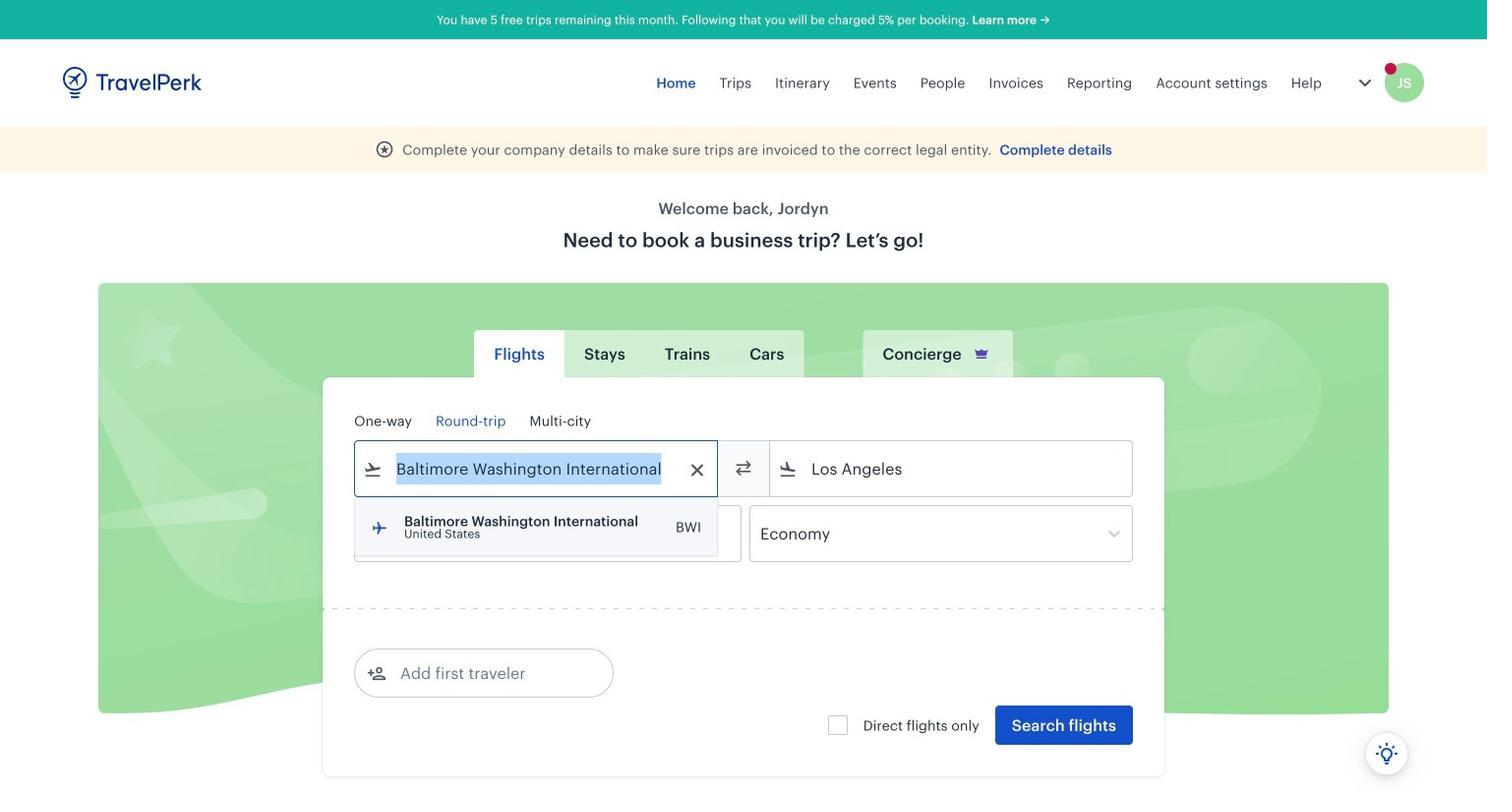 Task type: describe. For each thing, give the bounding box(es) containing it.
To search field
[[798, 453, 1106, 485]]

From search field
[[383, 453, 691, 485]]



Task type: locate. For each thing, give the bounding box(es) containing it.
Depart text field
[[383, 506, 485, 562]]

Add first traveler search field
[[387, 658, 591, 689]]

Return text field
[[499, 506, 602, 562]]



